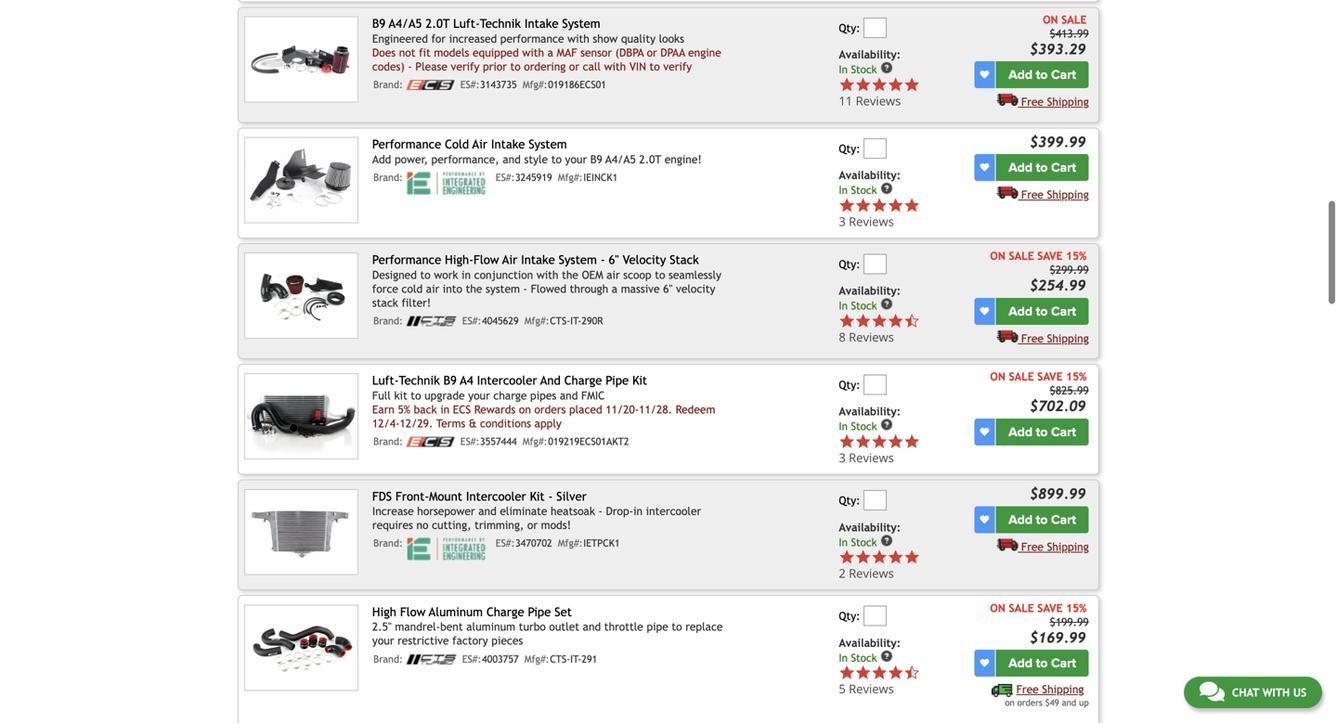 Task type: locate. For each thing, give the bounding box(es) containing it.
to right prior on the top left of the page
[[510, 60, 521, 73]]

0 vertical spatial ecs - corporate logo image
[[406, 80, 455, 90]]

pipe inside luft-technik b9 a4 intercooler and charge pipe kit full kit to upgrade your charge pipes and fmic earn 5% back in ecs rewards on orders placed 11/20-11/28. redeem 12/4-12/29. terms & conditions apply
[[606, 373, 629, 388]]

performance
[[500, 32, 564, 45]]

stock up 8 reviews
[[851, 300, 877, 312]]

3 in from the top
[[839, 300, 848, 312]]

availability: for $169.99
[[839, 636, 901, 649]]

0 vertical spatial in
[[462, 268, 471, 281]]

availability: in stock for $169.99
[[839, 636, 901, 664]]

es#4045629 - cts-it-290r - performance high-flow air intake system - 6" velocity stack  - designed to work in conjunction with the oem air scoop to seamlessly force cold air into the system - flowed through a massive 6" velocity stack filter! - cts - audi image
[[244, 253, 359, 339]]

2 cart from the top
[[1051, 160, 1076, 176]]

2 reviews link
[[839, 549, 971, 582], [839, 565, 920, 582]]

add to cart for $254.99
[[1008, 303, 1076, 319]]

add to cart
[[1008, 67, 1076, 83], [1008, 160, 1076, 176], [1008, 303, 1076, 319], [1008, 424, 1076, 440], [1008, 512, 1076, 528], [1008, 655, 1076, 671]]

add to wish list image for $393.29
[[980, 70, 989, 80]]

oem
[[582, 268, 603, 281]]

1 horizontal spatial on
[[1005, 698, 1015, 708]]

15% for $254.99
[[1066, 249, 1087, 262]]

0 horizontal spatial b9
[[372, 16, 386, 31]]

1 save from the top
[[1037, 249, 1063, 262]]

1 vertical spatial b9
[[590, 153, 602, 166]]

0 horizontal spatial kit
[[530, 489, 545, 504]]

engine
[[688, 46, 721, 59]]

cart down $393.29
[[1051, 67, 1076, 83]]

or
[[647, 46, 657, 59], [569, 60, 579, 73], [527, 519, 538, 532]]

heatsoak
[[551, 505, 595, 518]]

6"
[[609, 253, 619, 267], [663, 282, 673, 295]]

pipe inside high flow aluminum charge pipe set 2.5" mandrel-bent aluminum turbo outlet and throttle pipe to replace your restrictive factory pieces
[[528, 605, 551, 619]]

4 add to cart from the top
[[1008, 424, 1076, 440]]

15% up $199.99
[[1066, 602, 1087, 615]]

qty: for $393.29
[[839, 21, 860, 34]]

performance for high-
[[372, 253, 441, 267]]

- down the not
[[408, 60, 412, 73]]

mfg#: left "ieinck1"
[[558, 172, 583, 183]]

add to cart for $393.29
[[1008, 67, 1076, 83]]

-
[[408, 60, 412, 73], [601, 253, 605, 267], [523, 282, 527, 295], [548, 489, 553, 504], [598, 505, 603, 518]]

2 ecs - corporate logo image from the top
[[406, 437, 455, 447]]

1 2 reviews link from the top
[[839, 549, 971, 582]]

a4/a5
[[389, 16, 422, 31], [605, 153, 636, 166]]

stock for $702.09
[[851, 420, 877, 433]]

0 vertical spatial air
[[472, 137, 487, 151]]

2 add to cart button from the top
[[996, 154, 1089, 181]]

on for $393.29
[[1043, 13, 1058, 26]]

1 add to wish list image from the top
[[980, 163, 989, 172]]

2 it- from the top
[[570, 653, 582, 665]]

1 vertical spatial ecs - corporate logo image
[[406, 437, 455, 447]]

4 availability: in stock from the top
[[839, 405, 901, 433]]

6 availability: from the top
[[839, 636, 901, 649]]

in down high-
[[462, 268, 471, 281]]

brand: down the requires
[[373, 538, 403, 549]]

ecs - corporate logo image
[[406, 80, 455, 90], [406, 437, 455, 447]]

set
[[555, 605, 572, 619]]

technik
[[480, 16, 521, 31], [399, 373, 440, 388]]

1 vertical spatial it-
[[570, 653, 582, 665]]

save inside on sale save 15% $199.99 $169.99
[[1037, 602, 1063, 615]]

1 horizontal spatial in
[[462, 268, 471, 281]]

1 vertical spatial or
[[569, 60, 579, 73]]

a4/a5 inside b9 a4/a5 2.0t luft-technik intake system engineered for increased performance with show quality looks does not fit models equipped with a maf sensor (dbpa or dpaa engine codes) - please verify prior to ordering or call with vin to verify
[[389, 16, 422, 31]]

add to cart button down the $702.09
[[996, 419, 1089, 446]]

0 vertical spatial the
[[562, 268, 578, 281]]

to
[[510, 60, 521, 73], [650, 60, 660, 73], [1036, 67, 1048, 83], [551, 153, 562, 166], [1036, 160, 1048, 176], [420, 268, 431, 281], [655, 268, 665, 281], [1036, 303, 1048, 319], [411, 389, 421, 402], [1036, 424, 1048, 440], [1036, 512, 1048, 528], [672, 620, 682, 633], [1036, 655, 1048, 671]]

3 add to wish list image from the top
[[980, 659, 989, 668]]

2 add to wish list image from the top
[[980, 427, 989, 437]]

0 horizontal spatial air
[[426, 282, 439, 295]]

1 vertical spatial system
[[529, 137, 567, 151]]

brand: for b9
[[373, 79, 403, 91]]

verify down dpaa
[[663, 60, 692, 73]]

1 qty: from the top
[[839, 21, 860, 34]]

shipping up $49
[[1042, 683, 1084, 696]]

star image
[[839, 76, 855, 93], [855, 76, 871, 93], [871, 76, 888, 93], [904, 76, 920, 93], [855, 197, 871, 213], [871, 197, 888, 213], [888, 197, 904, 213], [904, 197, 920, 213], [839, 313, 855, 329], [871, 313, 888, 329], [855, 434, 871, 450], [904, 434, 920, 450], [871, 549, 888, 565], [888, 549, 904, 565], [904, 549, 920, 565], [855, 665, 871, 681], [871, 665, 888, 681], [888, 665, 904, 681]]

1 vertical spatial add to wish list image
[[980, 427, 989, 437]]

2 vertical spatial add to wish list image
[[980, 515, 989, 525]]

free up on sale save 15% $825.99 $702.09
[[1021, 332, 1044, 345]]

add down the $899.99
[[1008, 512, 1033, 528]]

1 vertical spatial intercooler
[[466, 489, 526, 504]]

cts - corporate logo image down restrictive on the bottom of page
[[406, 654, 456, 665]]

es#: down factory
[[462, 653, 481, 665]]

3 qty: from the top
[[839, 258, 860, 271]]

4 free shipping from the top
[[1021, 540, 1089, 553]]

throttle
[[604, 620, 643, 633]]

sale inside on sale save 15% $199.99 $169.99
[[1009, 602, 1034, 615]]

with
[[567, 32, 589, 45], [522, 46, 544, 59], [604, 60, 626, 73], [537, 268, 559, 281], [1262, 686, 1290, 699]]

intake up performance
[[525, 16, 559, 31]]

2 3 reviews from the top
[[839, 449, 894, 466]]

a right "through"
[[612, 282, 618, 295]]

add to cart button
[[996, 61, 1089, 88], [996, 154, 1089, 181], [996, 298, 1089, 325], [996, 419, 1089, 446], [996, 506, 1089, 533], [996, 650, 1089, 677]]

your up es#: 3245919 mfg#: ieinck1
[[565, 153, 587, 166]]

qty: down 11
[[839, 142, 860, 155]]

0 vertical spatial flow
[[474, 253, 499, 267]]

- left drop-
[[598, 505, 603, 518]]

6 qty: from the top
[[839, 610, 860, 623]]

0 vertical spatial or
[[647, 46, 657, 59]]

1 vertical spatial on
[[1005, 698, 1015, 708]]

1 in from the top
[[839, 63, 848, 76]]

sale for $254.99
[[1009, 249, 1034, 262]]

1 horizontal spatial your
[[468, 389, 490, 402]]

system up style
[[529, 137, 567, 151]]

and inside performance cold air intake system add power, performance, and style to your b9 a4/a5 2.0t engine!
[[503, 153, 521, 166]]

orders inside free shipping on orders $49 and up
[[1017, 698, 1042, 708]]

on inside free shipping on orders $49 and up
[[1005, 698, 1015, 708]]

increased
[[449, 32, 497, 45]]

2 cts- from the top
[[550, 653, 570, 665]]

1 cart from the top
[[1051, 67, 1076, 83]]

3 cart from the top
[[1051, 303, 1076, 319]]

it- for 290r
[[570, 315, 582, 327]]

drop-
[[606, 505, 633, 518]]

0 vertical spatial charge
[[564, 373, 602, 388]]

add to cart down the $899.99
[[1008, 512, 1076, 528]]

into
[[443, 282, 462, 295]]

1 vertical spatial air
[[426, 282, 439, 295]]

0 vertical spatial b9
[[372, 16, 386, 31]]

ecs - corporate logo image for 11 reviews
[[406, 80, 455, 90]]

requires
[[372, 519, 413, 532]]

intercooler
[[646, 505, 701, 518]]

1 horizontal spatial verify
[[663, 60, 692, 73]]

1 horizontal spatial pipe
[[606, 373, 629, 388]]

brand: down codes)
[[373, 79, 403, 91]]

stock for $254.99
[[851, 300, 877, 312]]

mfg#: down 'apply'
[[523, 436, 547, 448]]

orders inside luft-technik b9 a4 intercooler and charge pipe kit full kit to upgrade your charge pipes and fmic earn 5% back in ecs rewards on orders placed 11/20-11/28. redeem 12/4-12/29. terms & conditions apply
[[534, 403, 566, 416]]

horsepower
[[417, 505, 475, 518]]

flow inside high flow aluminum charge pipe set 2.5" mandrel-bent aluminum turbo outlet and throttle pipe to replace your restrictive factory pieces
[[400, 605, 426, 619]]

add inside performance cold air intake system add power, performance, and style to your b9 a4/a5 2.0t engine!
[[372, 153, 391, 166]]

on sale save 15% $199.99 $169.99
[[990, 602, 1089, 646]]

2 performance from the top
[[372, 253, 441, 267]]

ecs - corporate logo image down please
[[406, 80, 455, 90]]

1 cts- from the top
[[550, 315, 570, 327]]

brand: for high
[[373, 653, 403, 665]]

0 horizontal spatial flow
[[400, 605, 426, 619]]

free shipping image
[[997, 186, 1018, 199]]

add to wish list image
[[980, 70, 989, 80], [980, 427, 989, 437], [980, 659, 989, 668]]

0 vertical spatial integrated engineering - corporate logo image
[[406, 172, 490, 195]]

mfg#: down 'mods!' on the left bottom of the page
[[558, 538, 583, 549]]

1 vertical spatial luft-
[[372, 373, 399, 388]]

11/20-
[[606, 403, 639, 416]]

sale inside on sale $413.99 $393.29
[[1061, 13, 1087, 26]]

cts- for 290r
[[550, 315, 570, 327]]

0 vertical spatial 2.0t
[[426, 16, 450, 31]]

charge inside high flow aluminum charge pipe set 2.5" mandrel-bent aluminum turbo outlet and throttle pipe to replace your restrictive factory pieces
[[487, 605, 524, 619]]

free shipping
[[1021, 95, 1089, 108], [1021, 188, 1089, 201], [1021, 332, 1089, 345], [1021, 540, 1089, 553]]

and inside high flow aluminum charge pipe set 2.5" mandrel-bent aluminum turbo outlet and throttle pipe to replace your restrictive factory pieces
[[583, 620, 601, 633]]

1 vertical spatial your
[[468, 389, 490, 402]]

pipe up "turbo"
[[528, 605, 551, 619]]

add to cart down the $169.99
[[1008, 655, 1076, 671]]

on
[[519, 403, 531, 416], [1005, 698, 1015, 708]]

kit up eliminate
[[530, 489, 545, 504]]

2 horizontal spatial your
[[565, 153, 587, 166]]

3 reviews
[[839, 213, 894, 230], [839, 449, 894, 466]]

5 in from the top
[[839, 536, 848, 549]]

$393.29
[[1030, 41, 1086, 58]]

0 vertical spatial it-
[[570, 315, 582, 327]]

es#3245919 - ieinck1 - performance cold air intake system  - add power, performance, and style to your b9 a4/a5 2.0t engine! - integrated engineering - audi image
[[244, 137, 359, 223]]

sale up $413.99
[[1061, 13, 1087, 26]]

1 horizontal spatial a4/a5
[[605, 153, 636, 166]]

save inside on sale save 15% $299.99 $254.99
[[1037, 249, 1063, 262]]

3 stock from the top
[[851, 300, 877, 312]]

2 vertical spatial or
[[527, 519, 538, 532]]

0 vertical spatial question sign image
[[880, 182, 893, 195]]

on for $169.99
[[990, 602, 1006, 615]]

integrated engineering - corporate logo image down performance, at the top of page
[[406, 172, 490, 195]]

es#: left '3245919'
[[496, 172, 515, 183]]

es#: for luft-
[[460, 79, 480, 91]]

2.0t inside performance cold air intake system add power, performance, and style to your b9 a4/a5 2.0t engine!
[[639, 153, 661, 166]]

charge
[[493, 389, 527, 402]]

aluminum
[[466, 620, 515, 633]]

1 ecs - corporate logo image from the top
[[406, 80, 455, 90]]

1 vertical spatial 3
[[839, 449, 846, 466]]

15% inside on sale save 15% $199.99 $169.99
[[1066, 602, 1087, 615]]

11 reviews
[[839, 92, 901, 109]]

free for free shipping icon
[[1021, 188, 1044, 201]]

free right free shipping icon
[[1021, 188, 1044, 201]]

add
[[1008, 67, 1033, 83], [372, 153, 391, 166], [1008, 160, 1033, 176], [1008, 303, 1033, 319], [1008, 424, 1033, 440], [1008, 512, 1033, 528], [1008, 655, 1033, 671]]

your
[[565, 153, 587, 166], [468, 389, 490, 402], [372, 634, 394, 647]]

1 vertical spatial the
[[466, 282, 482, 295]]

save inside on sale save 15% $825.99 $702.09
[[1037, 370, 1063, 383]]

5 stock from the top
[[851, 536, 877, 549]]

integrated engineering - corporate logo image down the cutting,
[[406, 538, 490, 561]]

1 3 reviews link from the top
[[839, 197, 971, 230]]

in up 11
[[839, 63, 848, 76]]

sale inside on sale save 15% $299.99 $254.99
[[1009, 249, 1034, 262]]

availability: up 11 reviews
[[839, 48, 901, 61]]

2 vertical spatial intake
[[521, 253, 555, 267]]

1 horizontal spatial technik
[[480, 16, 521, 31]]

save
[[1037, 249, 1063, 262], [1037, 370, 1063, 383], [1037, 602, 1063, 615]]

0 vertical spatial 15%
[[1066, 249, 1087, 262]]

3 availability: from the top
[[839, 284, 901, 297]]

to up es#: 3245919 mfg#: ieinck1
[[551, 153, 562, 166]]

force
[[372, 282, 398, 295]]

2 add to wish list image from the top
[[980, 307, 989, 316]]

performance for cold
[[372, 137, 441, 151]]

1 stock from the top
[[851, 63, 877, 76]]

rewards
[[474, 403, 516, 416]]

sale inside on sale save 15% $825.99 $702.09
[[1009, 370, 1034, 383]]

5 brand: from the top
[[373, 538, 403, 549]]

6" left velocity
[[609, 253, 619, 267]]

0 vertical spatial a4/a5
[[389, 16, 422, 31]]

air
[[607, 268, 620, 281], [426, 282, 439, 295]]

add to cart down the $702.09
[[1008, 424, 1076, 440]]

turbo
[[519, 620, 546, 633]]

with inside performance high-flow air intake system - 6" velocity stack designed to work in conjunction with the oem air scoop to seamlessly force cold air into the system - flowed through a massive 6" velocity stack filter!
[[537, 268, 559, 281]]

orders
[[534, 403, 566, 416], [1017, 698, 1042, 708]]

0 vertical spatial add to wish list image
[[980, 70, 989, 80]]

5 qty: from the top
[[839, 494, 860, 507]]

1 vertical spatial a
[[612, 282, 618, 295]]

2 vertical spatial 15%
[[1066, 602, 1087, 615]]

full
[[372, 389, 391, 402]]

b9 up engineered
[[372, 16, 386, 31]]

ecs
[[453, 403, 471, 416]]

0 vertical spatial intercooler
[[477, 373, 537, 388]]

seamlessly
[[669, 268, 721, 281]]

stock down 8 reviews
[[851, 420, 877, 433]]

performance up power,
[[372, 137, 441, 151]]

b9
[[372, 16, 386, 31], [590, 153, 602, 166], [444, 373, 457, 388]]

air inside performance high-flow air intake system - 6" velocity stack designed to work in conjunction with the oem air scoop to seamlessly force cold air into the system - flowed through a massive 6" velocity stack filter!
[[502, 253, 517, 267]]

8 reviews
[[839, 329, 894, 345]]

6 availability: in stock from the top
[[839, 636, 901, 664]]

brand: down 12/4-
[[373, 436, 403, 448]]

availability: down 8 reviews
[[839, 405, 901, 418]]

0 vertical spatial orders
[[534, 403, 566, 416]]

1 vertical spatial air
[[502, 253, 517, 267]]

1 horizontal spatial b9
[[444, 373, 457, 388]]

2 horizontal spatial or
[[647, 46, 657, 59]]

0 horizontal spatial on
[[519, 403, 531, 416]]

save for $169.99
[[1037, 602, 1063, 615]]

1 horizontal spatial charge
[[564, 373, 602, 388]]

0 vertical spatial kit
[[632, 373, 647, 388]]

performance inside performance high-flow air intake system - 6" velocity stack designed to work in conjunction with the oem air scoop to seamlessly force cold air into the system - flowed through a massive 6" velocity stack filter!
[[372, 253, 441, 267]]

reviews inside 2 reviews link
[[849, 565, 894, 582]]

cutting,
[[432, 519, 471, 532]]

0 horizontal spatial in
[[440, 403, 450, 416]]

luft-technik b9 a4 intercooler and charge pipe kit link
[[372, 373, 647, 388]]

0 vertical spatial air
[[607, 268, 620, 281]]

on left $49
[[1005, 698, 1015, 708]]

to down the '$254.99'
[[1036, 303, 1048, 319]]

flow up conjunction
[[474, 253, 499, 267]]

pieces
[[491, 634, 523, 647]]

air right oem
[[607, 268, 620, 281]]

question sign image up 11 reviews
[[880, 61, 893, 74]]

free for free shipping image corresponding to $393.29
[[1021, 95, 1044, 108]]

cart down the $169.99
[[1051, 655, 1076, 671]]

air
[[472, 137, 487, 151], [502, 253, 517, 267]]

and
[[540, 373, 561, 388]]

4 stock from the top
[[851, 420, 877, 433]]

add to cart button for $702.09
[[996, 419, 1089, 446]]

availability: in stock up 5 reviews
[[839, 636, 901, 664]]

availability: in stock
[[839, 48, 901, 76], [839, 169, 901, 197], [839, 284, 901, 312], [839, 405, 901, 433], [839, 521, 901, 549], [839, 636, 901, 664]]

0 horizontal spatial verify
[[451, 60, 479, 73]]

b9 up "ieinck1"
[[590, 153, 602, 166]]

it-
[[570, 315, 582, 327], [570, 653, 582, 665]]

es#3470702 - ietpck1 - fds front-mount intercooler kit - silver - increase horsepower and eliminate heatsoak - drop-in intercooler requires no cutting, trimming, or mods! - integrated engineering - audi image
[[244, 489, 359, 575]]

1 add to cart button from the top
[[996, 61, 1089, 88]]

star image
[[888, 76, 904, 93], [839, 197, 855, 213], [855, 313, 871, 329], [888, 313, 904, 329], [839, 434, 855, 450], [871, 434, 888, 450], [888, 434, 904, 450], [839, 549, 855, 565], [855, 549, 871, 565], [839, 665, 855, 681]]

free shipping up the $399.99
[[1021, 95, 1089, 108]]

fds
[[372, 489, 392, 504]]

question sign image for 2 reviews
[[880, 534, 893, 547]]

1 add to cart from the top
[[1008, 67, 1076, 83]]

qty:
[[839, 21, 860, 34], [839, 142, 860, 155], [839, 258, 860, 271], [839, 378, 860, 391], [839, 494, 860, 507], [839, 610, 860, 623]]

3 add to cart from the top
[[1008, 303, 1076, 319]]

0 horizontal spatial a4/a5
[[389, 16, 422, 31]]

verify down models
[[451, 60, 479, 73]]

system inside b9 a4/a5 2.0t luft-technik intake system engineered for increased performance with show quality looks does not fit models equipped with a maf sensor (dbpa or dpaa engine codes) - please verify prior to ordering or call with vin to verify
[[562, 16, 600, 31]]

2 3 from the top
[[839, 449, 846, 466]]

and left up
[[1062, 698, 1076, 708]]

kit inside luft-technik b9 a4 intercooler and charge pipe kit full kit to upgrade your charge pipes and fmic earn 5% back in ecs rewards on orders placed 11/20-11/28. redeem 12/4-12/29. terms & conditions apply
[[632, 373, 647, 388]]

intake up flowed
[[521, 253, 555, 267]]

question sign image
[[880, 61, 893, 74], [880, 298, 893, 311], [880, 419, 893, 432], [880, 650, 893, 663]]

0 vertical spatial cts-
[[550, 315, 570, 327]]

2 integrated engineering - corporate logo image from the top
[[406, 538, 490, 561]]

1 integrated engineering - corporate logo image from the top
[[406, 172, 490, 195]]

0 vertical spatial your
[[565, 153, 587, 166]]

question sign image up 8 reviews
[[880, 298, 893, 311]]

availability: in stock for $393.29
[[839, 48, 901, 76]]

add down on sale save 15% $825.99 $702.09
[[1008, 424, 1033, 440]]

1 horizontal spatial the
[[562, 268, 578, 281]]

free shipping image
[[997, 93, 1018, 106], [997, 329, 1018, 342], [997, 538, 1018, 551], [992, 684, 1013, 697]]

intake inside performance cold air intake system add power, performance, and style to your b9 a4/a5 2.0t engine!
[[491, 137, 525, 151]]

cart for $169.99
[[1051, 655, 1076, 671]]

b9 inside b9 a4/a5 2.0t luft-technik intake system engineered for increased performance with show quality looks does not fit models equipped with a maf sensor (dbpa or dpaa engine codes) - please verify prior to ordering or call with vin to verify
[[372, 16, 386, 31]]

earn
[[372, 403, 395, 416]]

es#: 3143735 mfg#: 019186ecs01
[[460, 79, 606, 91]]

b9 a4/a5 2.0t luft-technik intake system link
[[372, 16, 600, 31]]

es#4003757 - cts-it-291 - high flow aluminum charge pipe set - 2.5" mandrel-bent aluminum turbo outlet and throttle pipe to replace your restrictive factory pieces - cts - audi image
[[244, 605, 359, 691]]

intake up style
[[491, 137, 525, 151]]

your down "a4"
[[468, 389, 490, 402]]

high-
[[445, 253, 474, 267]]

1 question sign image from the top
[[880, 182, 893, 195]]

mfg#: for technik
[[523, 79, 547, 91]]

2 5 reviews link from the top
[[839, 681, 920, 697]]

0 horizontal spatial 6"
[[609, 253, 619, 267]]

fit
[[419, 46, 431, 59]]

1 brand: from the top
[[373, 79, 403, 91]]

in inside performance high-flow air intake system - 6" velocity stack designed to work in conjunction with the oem air scoop to seamlessly force cold air into the system - flowed through a massive 6" velocity stack filter!
[[462, 268, 471, 281]]

15% inside on sale save 15% $825.99 $702.09
[[1066, 370, 1087, 383]]

15% inside on sale save 15% $299.99 $254.99
[[1066, 249, 1087, 262]]

question sign image for 3 reviews
[[880, 419, 893, 432]]

6 stock from the top
[[851, 652, 877, 664]]

add to cart down the $399.99
[[1008, 160, 1076, 176]]

save for $702.09
[[1037, 370, 1063, 383]]

qty: for $254.99
[[839, 258, 860, 271]]

6 cart from the top
[[1051, 655, 1076, 671]]

1 3 reviews from the top
[[839, 213, 894, 230]]

question sign image
[[880, 182, 893, 195], [880, 534, 893, 547]]

0 horizontal spatial the
[[466, 282, 482, 295]]

add up free shipping icon
[[1008, 160, 1033, 176]]

6 in from the top
[[839, 652, 848, 664]]

None text field
[[864, 17, 887, 38], [864, 138, 887, 159], [864, 254, 887, 274], [864, 375, 887, 395], [864, 490, 887, 511], [864, 17, 887, 38], [864, 138, 887, 159], [864, 254, 887, 274], [864, 375, 887, 395], [864, 490, 887, 511]]

11
[[839, 92, 853, 109]]

3 add to wish list image from the top
[[980, 515, 989, 525]]

3 save from the top
[[1037, 602, 1063, 615]]

add to cart button down $393.29
[[996, 61, 1089, 88]]

in down upgrade
[[440, 403, 450, 416]]

2 vertical spatial system
[[559, 253, 597, 267]]

free shipping image for $169.99
[[992, 684, 1013, 697]]

luft- inside luft-technik b9 a4 intercooler and charge pipe kit full kit to upgrade your charge pipes and fmic earn 5% back in ecs rewards on orders placed 11/20-11/28. redeem 12/4-12/29. terms & conditions apply
[[372, 373, 399, 388]]

question sign image for 11 reviews
[[880, 61, 893, 74]]

mfg#: down "turbo"
[[525, 653, 549, 665]]

1 performance from the top
[[372, 137, 441, 151]]

mfg#: for system
[[558, 172, 583, 183]]

qty: up 8
[[839, 258, 860, 271]]

qty: down 8
[[839, 378, 860, 391]]

b9 inside performance cold air intake system add power, performance, and style to your b9 a4/a5 2.0t engine!
[[590, 153, 602, 166]]

0 horizontal spatial your
[[372, 634, 394, 647]]

6 brand: from the top
[[373, 653, 403, 665]]

question sign image for 3 reviews
[[880, 182, 893, 195]]

0 vertical spatial on
[[519, 403, 531, 416]]

availability: for $254.99
[[839, 284, 901, 297]]

0 vertical spatial technik
[[480, 16, 521, 31]]

1 vertical spatial cts - corporate logo image
[[406, 654, 456, 665]]

1 question sign image from the top
[[880, 61, 893, 74]]

5 availability: in stock from the top
[[839, 521, 901, 549]]

1 5 reviews link from the top
[[839, 665, 971, 697]]

4 brand: from the top
[[373, 436, 403, 448]]

reviews for $169.99
[[849, 681, 894, 697]]

1 horizontal spatial a
[[612, 282, 618, 295]]

(dbpa
[[615, 46, 644, 59]]

15% up the $299.99
[[1066, 249, 1087, 262]]

intercooler up trimming,
[[466, 489, 526, 504]]

qty: up 11
[[839, 21, 860, 34]]

a4/a5 up "ieinck1"
[[605, 153, 636, 166]]

11/28.
[[639, 403, 672, 416]]

qty: for $702.09
[[839, 378, 860, 391]]

290r
[[582, 315, 603, 327]]

es#: 3245919 mfg#: ieinck1
[[496, 172, 618, 183]]

5 reviews link
[[839, 665, 971, 697], [839, 681, 920, 697]]

$169.99
[[1030, 629, 1086, 646]]

2 brand: from the top
[[373, 172, 403, 183]]

intake inside performance high-flow air intake system - 6" velocity stack designed to work in conjunction with the oem air scoop to seamlessly force cold air into the system - flowed through a massive 6" velocity stack filter!
[[521, 253, 555, 267]]

0 vertical spatial system
[[562, 16, 600, 31]]

system up show
[[562, 16, 600, 31]]

1 horizontal spatial orders
[[1017, 698, 1042, 708]]

4 in from the top
[[839, 420, 848, 433]]

brand:
[[373, 79, 403, 91], [373, 172, 403, 183], [373, 315, 403, 327], [373, 436, 403, 448], [373, 538, 403, 549], [373, 653, 403, 665]]

0 horizontal spatial or
[[527, 519, 538, 532]]

system inside performance high-flow air intake system - 6" velocity stack designed to work in conjunction with the oem air scoop to seamlessly force cold air into the system - flowed through a massive 6" velocity stack filter!
[[559, 253, 597, 267]]

system inside performance cold air intake system add power, performance, and style to your b9 a4/a5 2.0t engine!
[[529, 137, 567, 151]]

2 question sign image from the top
[[880, 298, 893, 311]]

or inside fds front-mount intercooler kit - silver increase horsepower and eliminate heatsoak - drop-in intercooler requires no cutting, trimming, or mods!
[[527, 519, 538, 532]]

add to wish list image
[[980, 163, 989, 172], [980, 307, 989, 316], [980, 515, 989, 525]]

reviews
[[856, 92, 901, 109], [849, 213, 894, 230], [849, 329, 894, 345], [849, 449, 894, 466], [849, 565, 894, 582], [849, 681, 894, 697]]

intercooler inside luft-technik b9 a4 intercooler and charge pipe kit full kit to upgrade your charge pipes and fmic earn 5% back in ecs rewards on orders placed 11/20-11/28. redeem 12/4-12/29. terms & conditions apply
[[477, 373, 537, 388]]

0 horizontal spatial luft-
[[372, 373, 399, 388]]

in down 8
[[839, 420, 848, 433]]

1 vertical spatial save
[[1037, 370, 1063, 383]]

es#: left 3143735
[[460, 79, 480, 91]]

4 question sign image from the top
[[880, 650, 893, 663]]

free shipping on orders $49 and up
[[1005, 683, 1089, 708]]

4 availability: from the top
[[839, 405, 901, 418]]

qty: up 2
[[839, 494, 860, 507]]

your inside high flow aluminum charge pipe set 2.5" mandrel-bent aluminum turbo outlet and throttle pipe to replace your restrictive factory pieces
[[372, 634, 394, 647]]

es#: for intake
[[496, 172, 515, 183]]

to right kit
[[411, 389, 421, 402]]

flowed
[[531, 282, 566, 295]]

0 vertical spatial 3 reviews
[[839, 213, 894, 230]]

charge inside luft-technik b9 a4 intercooler and charge pipe kit full kit to upgrade your charge pipes and fmic earn 5% back in ecs rewards on orders placed 11/20-11/28. redeem 12/4-12/29. terms & conditions apply
[[564, 373, 602, 388]]

1 horizontal spatial kit
[[632, 373, 647, 388]]

1 verify from the left
[[451, 60, 479, 73]]

and inside luft-technik b9 a4 intercooler and charge pipe kit full kit to upgrade your charge pipes and fmic earn 5% back in ecs rewards on orders placed 11/20-11/28. redeem 12/4-12/29. terms & conditions apply
[[560, 389, 578, 402]]

cts - corporate logo image
[[406, 316, 456, 326], [406, 654, 456, 665]]

2.0t inside b9 a4/a5 2.0t luft-technik intake system engineered for increased performance with show quality looks does not fit models equipped with a maf sensor (dbpa or dpaa engine codes) - please verify prior to ordering or call with vin to verify
[[426, 16, 450, 31]]

0 vertical spatial add to wish list image
[[980, 163, 989, 172]]

in for $169.99
[[839, 652, 848, 664]]

a up ordering
[[548, 46, 553, 59]]

1 vertical spatial add to wish list image
[[980, 307, 989, 316]]

2 question sign image from the top
[[880, 534, 893, 547]]

availability:
[[839, 48, 901, 61], [839, 169, 901, 182], [839, 284, 901, 297], [839, 405, 901, 418], [839, 521, 901, 534], [839, 636, 901, 649]]

3 15% from the top
[[1066, 602, 1087, 615]]

mfg#: down flowed
[[525, 315, 549, 327]]

2 vertical spatial b9
[[444, 373, 457, 388]]

4 add to cart button from the top
[[996, 419, 1089, 446]]

add to cart button for $169.99
[[996, 650, 1089, 677]]

performance inside performance cold air intake system add power, performance, and style to your b9 a4/a5 2.0t engine!
[[372, 137, 441, 151]]

2 qty: from the top
[[839, 142, 860, 155]]

1 availability: in stock from the top
[[839, 48, 901, 76]]

5
[[839, 681, 846, 697]]

in up 5
[[839, 652, 848, 664]]

to down the $899.99
[[1036, 512, 1048, 528]]

shipping
[[1047, 95, 1089, 108], [1047, 188, 1089, 201], [1047, 332, 1089, 345], [1047, 540, 1089, 553], [1042, 683, 1084, 696]]

0 vertical spatial a
[[548, 46, 553, 59]]

free shipping down the $899.99
[[1021, 540, 1089, 553]]

b9 a4/a5 2.0t luft-technik intake system engineered for increased performance with show quality looks does not fit models equipped with a maf sensor (dbpa or dpaa engine codes) - please verify prior to ordering or call with vin to verify
[[372, 16, 721, 73]]

2 save from the top
[[1037, 370, 1063, 383]]

up
[[1079, 698, 1089, 708]]

6" right the massive
[[663, 282, 673, 295]]

reviews inside 8 reviews link
[[849, 329, 894, 345]]

1 vertical spatial intake
[[491, 137, 525, 151]]

system
[[562, 16, 600, 31], [529, 137, 567, 151], [559, 253, 597, 267]]

and inside free shipping on orders $49 and up
[[1062, 698, 1076, 708]]

qty: for $169.99
[[839, 610, 860, 623]]

0 horizontal spatial 2.0t
[[426, 16, 450, 31]]

es#: 3557444 mfg#: 019219ecs01akt2
[[460, 436, 629, 448]]

availability: in stock up 8 reviews
[[839, 284, 901, 312]]

None text field
[[864, 606, 887, 626]]

to inside performance cold air intake system add power, performance, and style to your b9 a4/a5 2.0t engine!
[[551, 153, 562, 166]]

question sign image up 2 reviews
[[880, 534, 893, 547]]

stock up 11 reviews
[[851, 63, 877, 76]]

2 vertical spatial save
[[1037, 602, 1063, 615]]

free shipping image for $393.29
[[997, 93, 1018, 106]]

1 15% from the top
[[1066, 249, 1087, 262]]

es#: 4003757 mfg#: cts-it-291
[[462, 653, 597, 665]]

0 vertical spatial luft-
[[453, 16, 480, 31]]

on inside on sale $413.99 $393.29
[[1043, 13, 1058, 26]]

cart down the $399.99
[[1051, 160, 1076, 176]]

2 availability: in stock from the top
[[839, 169, 901, 197]]

technik up kit
[[399, 373, 440, 388]]

0 horizontal spatial a
[[548, 46, 553, 59]]

1 add to wish list image from the top
[[980, 70, 989, 80]]

on down 'charge'
[[519, 403, 531, 416]]

15% up $825.99
[[1066, 370, 1087, 383]]

1 vertical spatial 15%
[[1066, 370, 1087, 383]]

1 vertical spatial in
[[440, 403, 450, 416]]

0 vertical spatial pipe
[[606, 373, 629, 388]]

availability: for $702.09
[[839, 405, 901, 418]]

0 vertical spatial 6"
[[609, 253, 619, 267]]

0 vertical spatial 3
[[839, 213, 846, 230]]

&
[[469, 417, 477, 430]]

availability: up 2 reviews
[[839, 521, 901, 534]]

availability: up 5 reviews
[[839, 636, 901, 649]]

codes)
[[372, 60, 405, 73]]

2 15% from the top
[[1066, 370, 1087, 383]]

add to cart button for $393.29
[[996, 61, 1089, 88]]

cart for $702.09
[[1051, 424, 1076, 440]]

brand: down 2.5" at bottom
[[373, 653, 403, 665]]

on inside on sale save 15% $199.99 $169.99
[[990, 602, 1006, 615]]

3 reviews for performance cold air intake system
[[839, 213, 894, 230]]

1 vertical spatial question sign image
[[880, 534, 893, 547]]

question sign image for 5 reviews
[[880, 650, 893, 663]]

1 vertical spatial 3 reviews
[[839, 449, 894, 466]]

1 vertical spatial integrated engineering - corporate logo image
[[406, 538, 490, 561]]

performance up the designed
[[372, 253, 441, 267]]

3 question sign image from the top
[[880, 419, 893, 432]]

3 brand: from the top
[[373, 315, 403, 327]]

sale for $393.29
[[1061, 13, 1087, 26]]

1 vertical spatial cts-
[[550, 653, 570, 665]]

1 3 from the top
[[839, 213, 846, 230]]

cart for $254.99
[[1051, 303, 1076, 319]]

1 it- from the top
[[570, 315, 582, 327]]

on inside on sale save 15% $299.99 $254.99
[[990, 249, 1006, 262]]

1 availability: from the top
[[839, 48, 901, 61]]

0 vertical spatial intake
[[525, 16, 559, 31]]

1 horizontal spatial flow
[[474, 253, 499, 267]]

integrated engineering - corporate logo image
[[406, 172, 490, 195], [406, 538, 490, 561]]

in left the intercooler
[[633, 505, 643, 518]]

4 cart from the top
[[1051, 424, 1076, 440]]

stock down 11 reviews
[[851, 184, 877, 197]]

2 vertical spatial in
[[633, 505, 643, 518]]

4 qty: from the top
[[839, 378, 860, 391]]

0 horizontal spatial orders
[[534, 403, 566, 416]]

3 3 reviews link from the top
[[839, 434, 971, 466]]

3 availability: in stock from the top
[[839, 284, 901, 312]]

1 vertical spatial flow
[[400, 605, 426, 619]]

a
[[548, 46, 553, 59], [612, 282, 618, 295]]

with down (dbpa on the top left
[[604, 60, 626, 73]]

- left silver
[[548, 489, 553, 504]]

models
[[434, 46, 469, 59]]

3 add to cart button from the top
[[996, 298, 1089, 325]]



Task type: describe. For each thing, give the bounding box(es) containing it.
add down on sale save 15% $299.99 $254.99
[[1008, 303, 1033, 319]]

filter!
[[402, 296, 431, 309]]

to down velocity
[[655, 268, 665, 281]]

in for $393.29
[[839, 63, 848, 76]]

mods!
[[541, 519, 571, 532]]

engine!
[[665, 153, 702, 166]]

on sale save 15% $825.99 $702.09
[[990, 370, 1089, 415]]

3470702
[[515, 538, 552, 549]]

kit
[[394, 389, 407, 402]]

dpaa
[[660, 46, 685, 59]]

cold
[[402, 282, 423, 295]]

luft- inside b9 a4/a5 2.0t luft-technik intake system engineered for increased performance with show quality looks does not fit models equipped with a maf sensor (dbpa or dpaa engine codes) - please verify prior to ordering or call with vin to verify
[[453, 16, 480, 31]]

availability: in stock for $702.09
[[839, 405, 901, 433]]

add to wish list image for $399.99
[[980, 163, 989, 172]]

1 free shipping from the top
[[1021, 95, 1089, 108]]

- inside b9 a4/a5 2.0t luft-technik intake system engineered for increased performance with show quality looks does not fit models equipped with a maf sensor (dbpa or dpaa engine codes) - please verify prior to ordering or call with vin to verify
[[408, 60, 412, 73]]

no
[[416, 519, 428, 532]]

question sign image for 8 reviews
[[880, 298, 893, 311]]

cold
[[445, 137, 469, 151]]

es#: 3470702 mfg#: ietpck1
[[496, 538, 620, 549]]

chat
[[1232, 686, 1259, 699]]

12/4-
[[372, 417, 400, 430]]

integrated engineering - corporate logo image for 3 reviews
[[406, 172, 490, 195]]

4003757
[[482, 653, 519, 665]]

$254.99
[[1030, 277, 1086, 294]]

mfg#: for pipe
[[525, 653, 549, 665]]

add to cart for $169.99
[[1008, 655, 1076, 671]]

add to cart for $702.09
[[1008, 424, 1076, 440]]

add to wish list image for $899.99
[[980, 515, 989, 525]]

to down the $702.09
[[1036, 424, 1048, 440]]

quality
[[621, 32, 656, 45]]

to down the $399.99
[[1036, 160, 1048, 176]]

$199.99
[[1050, 615, 1089, 628]]

vin
[[629, 60, 646, 73]]

019186ecs01
[[548, 79, 606, 91]]

- up oem
[[601, 253, 605, 267]]

to inside luft-technik b9 a4 intercooler and charge pipe kit full kit to upgrade your charge pipes and fmic earn 5% back in ecs rewards on orders placed 11/20-11/28. redeem 12/4-12/29. terms & conditions apply
[[411, 389, 421, 402]]

es#3557444 - 019219ecs01akt2 -  luft-technik b9 a4 intercooler and charge pipe kit - full kit to upgrade your charge pipes and fmic - ecs - audi image
[[244, 373, 359, 460]]

sensor
[[580, 46, 612, 59]]

outlet
[[549, 620, 579, 633]]

es#: 4045629 mfg#: cts-it-290r
[[462, 315, 603, 327]]

and inside fds front-mount intercooler kit - silver increase horsepower and eliminate heatsoak - drop-in intercooler requires no cutting, trimming, or mods!
[[478, 505, 497, 518]]

add up free shipping on orders $49 and up
[[1008, 655, 1033, 671]]

2 free shipping from the top
[[1021, 188, 1089, 201]]

2 in from the top
[[839, 184, 848, 197]]

performance cold air intake system add power, performance, and style to your b9 a4/a5 2.0t engine!
[[372, 137, 702, 166]]

to inside high flow aluminum charge pipe set 2.5" mandrel-bent aluminum turbo outlet and throttle pipe to replace your restrictive factory pieces
[[672, 620, 682, 633]]

5 availability: from the top
[[839, 521, 901, 534]]

ieinck1
[[583, 172, 618, 183]]

on sale $413.99 $393.29
[[1030, 13, 1089, 58]]

add down $393.29
[[1008, 67, 1033, 83]]

stock for $393.29
[[851, 63, 877, 76]]

high
[[372, 605, 396, 619]]

velocity
[[623, 253, 666, 267]]

to up cold
[[420, 268, 431, 281]]

chat with us
[[1232, 686, 1306, 699]]

2.5"
[[372, 620, 392, 633]]

5 cart from the top
[[1051, 512, 1076, 528]]

chat with us link
[[1184, 677, 1322, 708]]

shipping up $825.99
[[1047, 332, 1089, 345]]

es#: for intercooler
[[496, 538, 515, 549]]

on inside on sale save 15% $825.99 $702.09
[[990, 370, 1006, 383]]

4045629
[[482, 315, 519, 327]]

291
[[582, 653, 597, 665]]

3557444
[[480, 436, 517, 448]]

equipped
[[473, 46, 519, 59]]

mfg#: for intercooler
[[523, 436, 547, 448]]

5 reviews
[[839, 681, 894, 697]]

to down $393.29
[[1036, 67, 1048, 83]]

high flow aluminum charge pipe set link
[[372, 605, 572, 619]]

free down the $899.99
[[1021, 540, 1044, 553]]

in for $702.09
[[839, 420, 848, 433]]

1 horizontal spatial air
[[607, 268, 620, 281]]

2 11 reviews link from the top
[[839, 92, 920, 109]]

fds front-mount intercooler kit - silver increase horsepower and eliminate heatsoak - drop-in intercooler requires no cutting, trimming, or mods!
[[372, 489, 701, 532]]

5 add to cart from the top
[[1008, 512, 1076, 528]]

maf
[[557, 46, 577, 59]]

free shipping image for $254.99
[[997, 329, 1018, 342]]

2 8 reviews link from the top
[[839, 329, 920, 345]]

performance high-flow air intake system - 6" velocity stack link
[[372, 253, 699, 267]]

bent
[[440, 620, 463, 633]]

- right 'system'
[[523, 282, 527, 295]]

3 reviews for luft-technik b9 a4 intercooler and charge pipe kit
[[839, 449, 894, 466]]

a4/a5 inside performance cold air intake system add power, performance, and style to your b9 a4/a5 2.0t engine!
[[605, 153, 636, 166]]

to down the $169.99
[[1036, 655, 1048, 671]]

mount
[[429, 489, 462, 504]]

15% for $702.09
[[1066, 370, 1087, 383]]

es#3143735 - 019186ecs01 - b9 a4/a5 2.0t luft-technik intake system - engineered for increased performance with show quality looks - ecs - audi image
[[244, 16, 359, 103]]

availability: for $393.29
[[839, 48, 901, 61]]

air inside performance cold air intake system add power, performance, and style to your b9 a4/a5 2.0t engine!
[[472, 137, 487, 151]]

$399.99
[[1030, 134, 1086, 151]]

reviews for $393.29
[[856, 92, 901, 109]]

with up maf
[[567, 32, 589, 45]]

$702.09
[[1030, 398, 1086, 415]]

shipping up the $399.99
[[1047, 95, 1089, 108]]

2 2 reviews link from the top
[[839, 565, 920, 582]]

conjunction
[[474, 268, 533, 281]]

3143735
[[480, 79, 517, 91]]

performance high-flow air intake system - 6" velocity stack designed to work in conjunction with the oem air scoop to seamlessly force cold air into the system - flowed through a massive 6" velocity stack filter!
[[372, 253, 721, 309]]

sale for $169.99
[[1009, 602, 1034, 615]]

5 add to cart button from the top
[[996, 506, 1089, 533]]

technik inside b9 a4/a5 2.0t luft-technik intake system engineered for increased performance with show quality looks does not fit models equipped with a maf sensor (dbpa or dpaa engine codes) - please verify prior to ordering or call with vin to verify
[[480, 16, 521, 31]]

$825.99
[[1050, 384, 1089, 397]]

back
[[414, 403, 437, 416]]

1 8 reviews link from the top
[[839, 313, 971, 345]]

2 stock from the top
[[851, 184, 877, 197]]

does
[[372, 46, 396, 59]]

$899.99
[[1030, 486, 1086, 503]]

ecs - corporate logo image for 3 reviews
[[406, 437, 455, 447]]

cts- for 291
[[550, 653, 570, 665]]

in inside luft-technik b9 a4 intercooler and charge pipe kit full kit to upgrade your charge pipes and fmic earn 5% back in ecs rewards on orders placed 11/20-11/28. redeem 12/4-12/29. terms & conditions apply
[[440, 403, 450, 416]]

half star image
[[904, 313, 920, 329]]

through
[[570, 282, 608, 295]]

on for $254.99
[[990, 249, 1006, 262]]

placed
[[569, 403, 602, 416]]

in inside fds front-mount intercooler kit - silver increase horsepower and eliminate heatsoak - drop-in intercooler requires no cutting, trimming, or mods!
[[633, 505, 643, 518]]

2 add to cart from the top
[[1008, 160, 1076, 176]]

comments image
[[1200, 681, 1225, 703]]

availability: in stock for $254.99
[[839, 284, 901, 312]]

pipes
[[530, 389, 556, 402]]

1 cts - corporate logo image from the top
[[406, 316, 456, 326]]

cart for $393.29
[[1051, 67, 1076, 83]]

redeem
[[676, 403, 715, 416]]

technik inside luft-technik b9 a4 intercooler and charge pipe kit full kit to upgrade your charge pipes and fmic earn 5% back in ecs rewards on orders placed 11/20-11/28. redeem 12/4-12/29. terms & conditions apply
[[399, 373, 440, 388]]

with left us
[[1262, 686, 1290, 699]]

3 for performance cold air intake system
[[839, 213, 846, 230]]

add to wish list image for $169.99
[[980, 659, 989, 668]]

to right vin
[[650, 60, 660, 73]]

your inside luft-technik b9 a4 intercooler and charge pipe kit full kit to upgrade your charge pipes and fmic earn 5% back in ecs rewards on orders placed 11/20-11/28. redeem 12/4-12/29. terms & conditions apply
[[468, 389, 490, 402]]

brand: for fds
[[373, 538, 403, 549]]

stack
[[670, 253, 699, 267]]

reviews for $254.99
[[849, 329, 894, 345]]

terms
[[436, 417, 465, 430]]

on sale save 15% $299.99 $254.99
[[990, 249, 1089, 294]]

add to cart button for $254.99
[[996, 298, 1089, 325]]

2 verify from the left
[[663, 60, 692, 73]]

mandrel-
[[395, 620, 440, 633]]

scoop
[[623, 268, 651, 281]]

reviews for $702.09
[[849, 449, 894, 466]]

4 3 reviews link from the top
[[839, 449, 920, 466]]

save for $254.99
[[1037, 249, 1063, 262]]

$413.99
[[1050, 27, 1089, 40]]

velocity
[[676, 282, 715, 295]]

with down performance
[[522, 46, 544, 59]]

on inside luft-technik b9 a4 intercooler and charge pipe kit full kit to upgrade your charge pipes and fmic earn 5% back in ecs rewards on orders placed 11/20-11/28. redeem 12/4-12/29. terms & conditions apply
[[519, 403, 531, 416]]

it- for 291
[[570, 653, 582, 665]]

a inside b9 a4/a5 2.0t luft-technik intake system engineered for increased performance with show quality looks does not fit models equipped with a maf sensor (dbpa or dpaa engine codes) - please verify prior to ordering or call with vin to verify
[[548, 46, 553, 59]]

es#: left 4045629
[[462, 315, 481, 327]]

massive
[[621, 282, 660, 295]]

stack
[[372, 296, 398, 309]]

1 horizontal spatial 6"
[[663, 282, 673, 295]]

luft-technik b9 a4 intercooler and charge pipe kit full kit to upgrade your charge pipes and fmic earn 5% back in ecs rewards on orders placed 11/20-11/28. redeem 12/4-12/29. terms & conditions apply
[[372, 373, 715, 430]]

for
[[431, 32, 446, 45]]

3 free shipping from the top
[[1021, 332, 1089, 345]]

mfg#: for kit
[[558, 538, 583, 549]]

b9 inside luft-technik b9 a4 intercooler and charge pipe kit full kit to upgrade your charge pipes and fmic earn 5% back in ecs rewards on orders placed 11/20-11/28. redeem 12/4-12/29. terms & conditions apply
[[444, 373, 457, 388]]

2 availability: from the top
[[839, 169, 901, 182]]

half star image
[[904, 665, 920, 681]]

us
[[1293, 686, 1306, 699]]

ordering
[[524, 60, 566, 73]]

a inside performance high-flow air intake system - 6" velocity stack designed to work in conjunction with the oem air scoop to seamlessly force cold air into the system - flowed through a massive 6" velocity stack filter!
[[612, 282, 618, 295]]

019219ecs01akt2
[[548, 436, 629, 448]]

add to wish list image for $702.09
[[980, 427, 989, 437]]

es#: for charge
[[462, 653, 481, 665]]

brand: for luft-
[[373, 436, 403, 448]]

brand: for performance
[[373, 172, 403, 183]]

2
[[839, 565, 846, 582]]

apply
[[535, 417, 562, 430]]

intake inside b9 a4/a5 2.0t luft-technik intake system engineered for increased performance with show quality looks does not fit models equipped with a maf sensor (dbpa or dpaa engine codes) - please verify prior to ordering or call with vin to verify
[[525, 16, 559, 31]]

shipping inside free shipping on orders $49 and up
[[1042, 683, 1084, 696]]

free for free shipping image related to $254.99
[[1021, 332, 1044, 345]]

2 cts - corporate logo image from the top
[[406, 654, 456, 665]]

designed
[[372, 268, 417, 281]]

integrated engineering - corporate logo image for 2 reviews
[[406, 538, 490, 561]]

stock for $169.99
[[851, 652, 877, 664]]

shipping down the $899.99
[[1047, 540, 1089, 553]]

kit inside fds front-mount intercooler kit - silver increase horsepower and eliminate heatsoak - drop-in intercooler requires no cutting, trimming, or mods!
[[530, 489, 545, 504]]

free inside free shipping on orders $49 and up
[[1016, 683, 1039, 696]]

show
[[593, 32, 618, 45]]

increase
[[372, 505, 414, 518]]

in for $254.99
[[839, 300, 848, 312]]

15% for $169.99
[[1066, 602, 1087, 615]]

upgrade
[[424, 389, 465, 402]]

3 for luft-technik b9 a4 intercooler and charge pipe kit
[[839, 449, 846, 466]]

1 11 reviews link from the top
[[839, 76, 971, 109]]

silver
[[556, 489, 587, 504]]

your inside performance cold air intake system add power, performance, and style to your b9 a4/a5 2.0t engine!
[[565, 153, 587, 166]]

flow inside performance high-flow air intake system - 6" velocity stack designed to work in conjunction with the oem air scoop to seamlessly force cold air into the system - flowed through a massive 6" velocity stack filter!
[[474, 253, 499, 267]]

intercooler inside fds front-mount intercooler kit - silver increase horsepower and eliminate heatsoak - drop-in intercooler requires no cutting, trimming, or mods!
[[466, 489, 526, 504]]

1 horizontal spatial or
[[569, 60, 579, 73]]

call
[[583, 60, 601, 73]]

2 3 reviews link from the top
[[839, 213, 920, 230]]

shipping down the $399.99
[[1047, 188, 1089, 201]]

es#: for a4
[[460, 436, 480, 448]]



Task type: vqa. For each thing, say whether or not it's contained in the screenshot.
Fun
no



